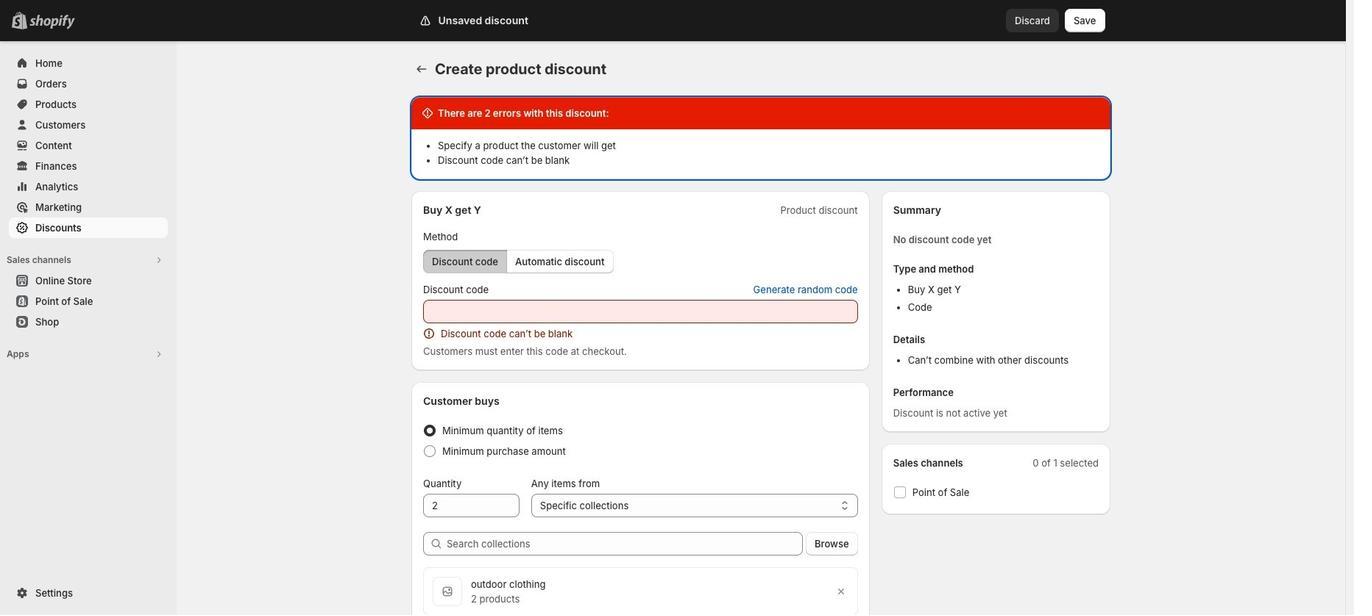 Task type: describe. For each thing, give the bounding box(es) containing it.
shopify image
[[29, 15, 75, 29]]



Task type: locate. For each thing, give the bounding box(es) containing it.
None text field
[[423, 300, 858, 324], [423, 495, 519, 518], [423, 300, 858, 324], [423, 495, 519, 518]]

Search collections text field
[[447, 533, 803, 556]]



